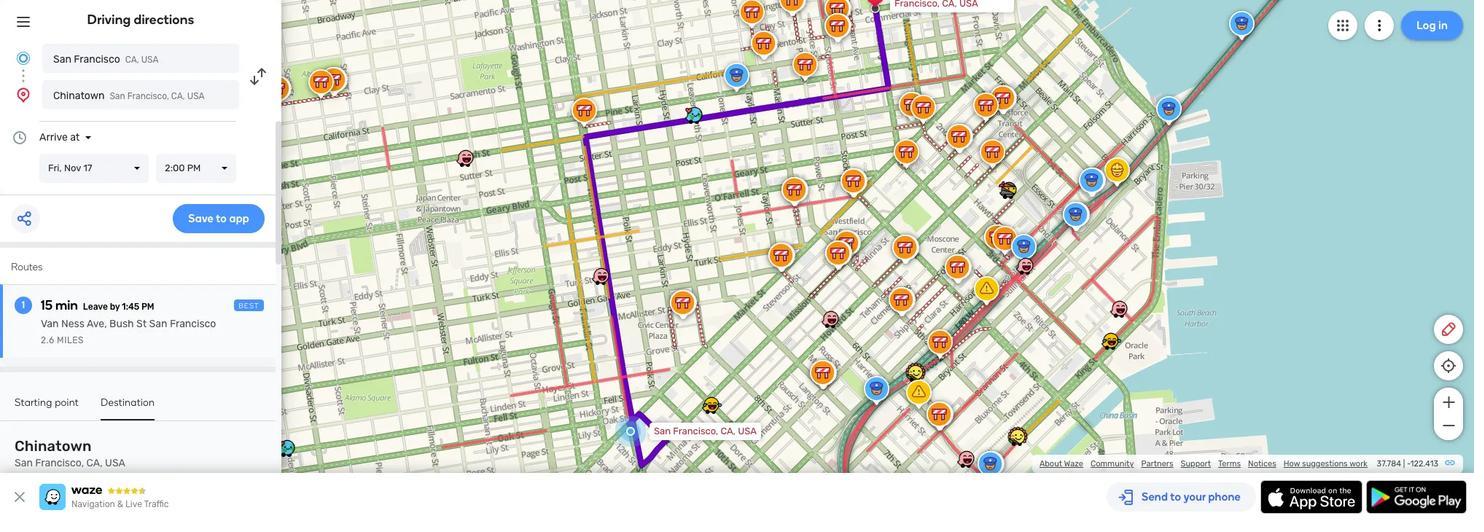 Task type: describe. For each thing, give the bounding box(es) containing it.
support
[[1181, 460, 1211, 469]]

van
[[41, 318, 59, 330]]

about waze link
[[1040, 460, 1084, 469]]

|
[[1404, 460, 1406, 469]]

how
[[1284, 460, 1301, 469]]

miles
[[57, 336, 84, 346]]

1
[[22, 299, 25, 311]]

starting point
[[15, 397, 79, 409]]

san francisco ca, usa
[[53, 53, 159, 66]]

15
[[41, 298, 53, 314]]

suggestions
[[1303, 460, 1348, 469]]

fri, nov 17 list box
[[39, 154, 149, 183]]

min
[[55, 298, 78, 314]]

0 vertical spatial francisco,
[[127, 91, 169, 101]]

driving
[[87, 12, 131, 28]]

directions
[[134, 12, 194, 28]]

waze
[[1065, 460, 1084, 469]]

terms
[[1219, 460, 1241, 469]]

leave
[[83, 302, 108, 312]]

community link
[[1091, 460, 1135, 469]]

x image
[[11, 489, 28, 506]]

nov
[[64, 163, 81, 174]]

notices link
[[1249, 460, 1277, 469]]

support link
[[1181, 460, 1211, 469]]

point
[[55, 397, 79, 409]]

community
[[1091, 460, 1135, 469]]

at
[[70, 131, 80, 144]]

fri, nov 17
[[48, 163, 92, 174]]

routes
[[11, 261, 43, 274]]

chinatown inside chinatown san francisco, ca, usa
[[15, 438, 92, 455]]

navigation & live traffic
[[71, 500, 169, 510]]

0 vertical spatial francisco
[[74, 53, 120, 66]]

37.784 | -122.413
[[1377, 460, 1439, 469]]

navigation
[[71, 500, 115, 510]]

37.784
[[1377, 460, 1402, 469]]

2 horizontal spatial francisco,
[[673, 426, 719, 437]]

driving directions
[[87, 12, 194, 28]]

2:00 pm list box
[[156, 154, 236, 183]]

arrive at
[[39, 131, 80, 144]]

pm inside list box
[[187, 163, 201, 174]]

zoom out image
[[1440, 417, 1458, 435]]

destination
[[101, 397, 155, 409]]



Task type: vqa. For each thing, say whether or not it's contained in the screenshot.
Fairfield, corresponding to Fairfield, Fairfield address
no



Task type: locate. For each thing, give the bounding box(es) containing it.
chinatown down the starting point button
[[15, 438, 92, 455]]

2:00
[[165, 163, 185, 174]]

1:45
[[122, 302, 139, 312]]

122.413
[[1411, 460, 1439, 469]]

1 vertical spatial francisco
[[170, 318, 216, 330]]

francisco,
[[127, 91, 169, 101], [673, 426, 719, 437], [35, 457, 84, 470]]

1 horizontal spatial francisco
[[170, 318, 216, 330]]

bush
[[109, 318, 134, 330]]

chinatown san francisco, ca, usa down point
[[15, 438, 125, 470]]

2 vertical spatial francisco,
[[35, 457, 84, 470]]

chinatown san francisco, ca, usa down san francisco ca, usa
[[53, 90, 205, 102]]

usa
[[141, 55, 159, 65], [187, 91, 205, 101], [738, 426, 757, 437], [105, 457, 125, 470]]

pm right the 2:00
[[187, 163, 201, 174]]

francisco down driving
[[74, 53, 120, 66]]

work
[[1350, 460, 1368, 469]]

0 vertical spatial chinatown san francisco, ca, usa
[[53, 90, 205, 102]]

pm inside 15 min leave by 1:45 pm
[[141, 302, 154, 312]]

chinatown
[[53, 90, 105, 102], [15, 438, 92, 455]]

0 horizontal spatial francisco,
[[35, 457, 84, 470]]

link image
[[1445, 457, 1457, 469]]

1 vertical spatial pm
[[141, 302, 154, 312]]

about
[[1040, 460, 1063, 469]]

&
[[117, 500, 123, 510]]

pencil image
[[1441, 321, 1458, 338]]

san
[[53, 53, 71, 66], [110, 91, 125, 101], [149, 318, 167, 330], [654, 426, 671, 437], [15, 457, 33, 470]]

starting
[[15, 397, 52, 409]]

francisco inside van ness ave, bush st san francisco 2.6 miles
[[170, 318, 216, 330]]

st
[[136, 318, 147, 330]]

notices
[[1249, 460, 1277, 469]]

ca,
[[125, 55, 139, 65], [171, 91, 185, 101], [721, 426, 736, 437], [86, 457, 103, 470]]

about waze community partners support terms notices how suggestions work
[[1040, 460, 1368, 469]]

0 vertical spatial chinatown
[[53, 90, 105, 102]]

1 horizontal spatial pm
[[187, 163, 201, 174]]

arrive
[[39, 131, 68, 144]]

best
[[239, 302, 260, 311]]

chinatown up at
[[53, 90, 105, 102]]

traffic
[[144, 500, 169, 510]]

location image
[[15, 86, 32, 104]]

san francisco, ca, usa
[[654, 426, 757, 437]]

0 horizontal spatial francisco
[[74, 53, 120, 66]]

francisco right st
[[170, 318, 216, 330]]

destination button
[[101, 397, 155, 421]]

2.6
[[41, 336, 54, 346]]

0 horizontal spatial pm
[[141, 302, 154, 312]]

by
[[110, 302, 120, 312]]

0 vertical spatial pm
[[187, 163, 201, 174]]

how suggestions work link
[[1284, 460, 1368, 469]]

van ness ave, bush st san francisco 2.6 miles
[[41, 318, 216, 346]]

1 vertical spatial chinatown
[[15, 438, 92, 455]]

usa inside san francisco ca, usa
[[141, 55, 159, 65]]

clock image
[[11, 129, 28, 147]]

terms link
[[1219, 460, 1241, 469]]

live
[[126, 500, 142, 510]]

1 vertical spatial francisco,
[[673, 426, 719, 437]]

ness
[[61, 318, 85, 330]]

francisco
[[74, 53, 120, 66], [170, 318, 216, 330]]

ca, inside san francisco ca, usa
[[125, 55, 139, 65]]

fri,
[[48, 163, 62, 174]]

current location image
[[15, 50, 32, 67]]

ave,
[[87, 318, 107, 330]]

pm
[[187, 163, 201, 174], [141, 302, 154, 312]]

partners link
[[1142, 460, 1174, 469]]

pm right 1:45 at the bottom of page
[[141, 302, 154, 312]]

1 horizontal spatial francisco,
[[127, 91, 169, 101]]

1 vertical spatial chinatown san francisco, ca, usa
[[15, 438, 125, 470]]

17
[[83, 163, 92, 174]]

15 min leave by 1:45 pm
[[41, 298, 154, 314]]

2:00 pm
[[165, 163, 201, 174]]

zoom in image
[[1440, 394, 1458, 411]]

starting point button
[[15, 397, 79, 419]]

chinatown san francisco, ca, usa
[[53, 90, 205, 102], [15, 438, 125, 470]]

partners
[[1142, 460, 1174, 469]]

san inside van ness ave, bush st san francisco 2.6 miles
[[149, 318, 167, 330]]

-
[[1408, 460, 1411, 469]]



